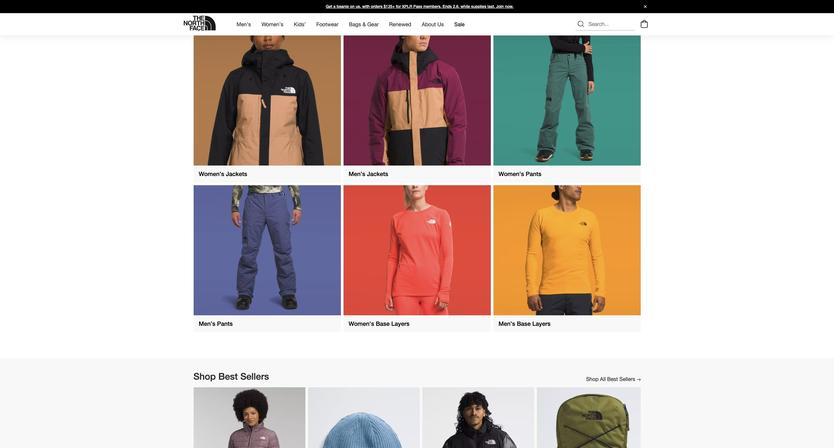 Task type: describe. For each thing, give the bounding box(es) containing it.
pants for men's pants
[[217, 320, 233, 327]]

orders
[[371, 4, 383, 9]]

shop for shop all best sellers
[[586, 376, 599, 383]]

&
[[363, 21, 366, 27]]

last.
[[488, 4, 495, 9]]

gear.
[[259, 19, 279, 30]]

with
[[362, 4, 370, 9]]

Search search field
[[576, 18, 635, 31]]

women's for women's jackets
[[199, 171, 224, 178]]

snow
[[233, 19, 256, 30]]

footwear
[[316, 21, 338, 27]]

renewed link
[[389, 15, 411, 33]]

1 horizontal spatial sellers
[[619, 376, 635, 383]]

studio shot of a woman in a shirt from the north face. image
[[343, 185, 491, 316]]

on
[[350, 4, 355, 9]]

for
[[396, 4, 401, 9]]

women's jackets
[[199, 171, 247, 178]]

layers for men's base layers
[[532, 320, 551, 327]]

pass
[[413, 4, 422, 9]]

men's for men's
[[237, 21, 251, 27]]

gear
[[367, 21, 379, 27]]

1 horizontal spatial best
[[607, 376, 618, 383]]

men's jackets
[[349, 171, 388, 178]]

shop all best sellers link
[[586, 376, 641, 383]]

men's link
[[237, 15, 251, 33]]

women's pants
[[499, 171, 541, 178]]

bags & gear link
[[349, 15, 379, 33]]

the north face home page image
[[184, 16, 216, 31]]

women's for women's
[[262, 21, 283, 27]]

ends
[[443, 4, 452, 9]]

men's pants
[[199, 320, 233, 327]]

discover
[[193, 19, 231, 30]]

layers for women's base layers
[[391, 320, 410, 327]]

jester backpack image
[[537, 387, 649, 448]]

shop best sellers banner
[[180, 371, 654, 387]]

women's for women's pants
[[499, 171, 524, 178]]

base for women's
[[376, 320, 390, 327]]

jackets for men's jackets
[[367, 171, 388, 178]]

women's jackets link
[[193, 35, 341, 183]]

get a beanie on us, with orders $125+ for xplr pass members. ends 2.6, while supplies last. join now.
[[326, 4, 514, 9]]

jackets for women's jackets
[[226, 171, 247, 178]]

kids' link
[[294, 15, 306, 33]]

us
[[437, 21, 444, 27]]

women's pants link
[[493, 35, 641, 183]]

salty lined beanie image
[[308, 387, 420, 448]]

join
[[496, 4, 504, 9]]

men's for men's pants
[[199, 320, 215, 327]]

discover snow gear.
[[193, 19, 279, 30]]

all
[[600, 376, 606, 383]]

men's for men's jackets
[[349, 171, 365, 178]]

sale
[[454, 21, 465, 27]]

bags & gear
[[349, 21, 379, 27]]

supplies
[[471, 4, 486, 9]]

men's base layers link
[[493, 185, 641, 333]]

studio shot of a man in a shirt from the north face. image
[[493, 185, 641, 316]]

studio shot of a woman in a jacket from the north face. image
[[193, 35, 341, 166]]



Task type: vqa. For each thing, say whether or not it's contained in the screenshot.
'Studio shot of a man in a shirt from The North Face.' image
yes



Task type: locate. For each thing, give the bounding box(es) containing it.
men's 1996 retro nuptse jacket image
[[422, 387, 534, 448]]

0 horizontal spatial sellers
[[240, 371, 269, 382]]

men's jackets link
[[343, 35, 491, 183]]

0 horizontal spatial jackets
[[226, 171, 247, 178]]

footwear link
[[316, 15, 338, 33]]

base
[[376, 320, 390, 327], [517, 320, 531, 327]]

2.6,
[[453, 4, 460, 9]]

women's inside "women's jackets" link
[[199, 171, 224, 178]]

women's inside women's base layers link
[[349, 320, 374, 327]]

1 horizontal spatial layers
[[532, 320, 551, 327]]

0 horizontal spatial shop
[[193, 371, 216, 382]]

men's base layers
[[499, 320, 551, 327]]

shop
[[193, 371, 216, 382], [586, 376, 599, 383]]

pants for women's pants
[[526, 171, 541, 178]]

studio shot of a man in a jacket from the north face. image
[[343, 35, 491, 166]]

women's inside women's pants link
[[499, 171, 524, 178]]

men's for men's base layers
[[499, 320, 515, 327]]

1 jackets from the left
[[226, 171, 247, 178]]

women's link
[[262, 15, 283, 33]]

2 jackets from the left
[[367, 171, 388, 178]]

1 horizontal spatial pants
[[526, 171, 541, 178]]

0 horizontal spatial base
[[376, 320, 390, 327]]

studio shot of a woman in pants from the north face. image
[[493, 35, 641, 166]]

women's aconcagua 3 jacket image
[[193, 387, 305, 448]]

$125+
[[384, 4, 395, 9]]

sellers
[[240, 371, 269, 382], [619, 376, 635, 383]]

layers
[[391, 320, 410, 327], [532, 320, 551, 327]]

a
[[333, 4, 336, 9]]

xplr
[[402, 4, 412, 9]]

kids'
[[294, 21, 306, 27]]

sale link
[[454, 15, 465, 33]]

women's for women's base layers
[[349, 320, 374, 327]]

members.
[[423, 4, 442, 9]]

women's base layers link
[[343, 185, 491, 333]]

pants inside women's pants link
[[526, 171, 541, 178]]

about
[[422, 21, 436, 27]]

jackets inside "women's jackets" link
[[226, 171, 247, 178]]

men's pants link
[[193, 185, 341, 333]]

shop best sellers
[[193, 371, 269, 382]]

2 layers from the left
[[532, 320, 551, 327]]

while
[[461, 4, 470, 9]]

studio shot of a man in pants from the north face. image
[[193, 185, 341, 316]]

view cart image
[[639, 19, 650, 29]]

bags
[[349, 21, 361, 27]]

jackets
[[226, 171, 247, 178], [367, 171, 388, 178]]

base for men's
[[517, 320, 531, 327]]

shop for shop best sellers
[[193, 371, 216, 382]]

men's
[[237, 21, 251, 27], [349, 171, 365, 178], [199, 320, 215, 327], [499, 320, 515, 327]]

about us
[[422, 21, 444, 27]]

about us link
[[422, 15, 444, 33]]

search all image
[[577, 20, 585, 28]]

1 horizontal spatial jackets
[[367, 171, 388, 178]]

jackets inside men's jackets link
[[367, 171, 388, 178]]

get
[[326, 4, 332, 9]]

1 layers from the left
[[391, 320, 410, 327]]

us,
[[356, 4, 361, 9]]

now.
[[505, 4, 514, 9]]

shop all best sellers
[[586, 376, 637, 383]]

close image
[[641, 5, 650, 8]]

renewed
[[389, 21, 411, 27]]

2 base from the left
[[517, 320, 531, 327]]

beanie
[[337, 4, 349, 9]]

women's base layers
[[349, 320, 410, 327]]

pants inside men's pants link
[[217, 320, 233, 327]]

pants
[[526, 171, 541, 178], [217, 320, 233, 327]]

1 horizontal spatial base
[[517, 320, 531, 327]]

0 horizontal spatial layers
[[391, 320, 410, 327]]

0 horizontal spatial best
[[218, 371, 238, 382]]

best
[[218, 371, 238, 382], [607, 376, 618, 383]]

1 vertical spatial pants
[[217, 320, 233, 327]]

get a beanie on us, with orders $125+ for xplr pass members. ends 2.6, while supplies last. join now. link
[[0, 0, 834, 13]]

0 vertical spatial pants
[[526, 171, 541, 178]]

1 horizontal spatial shop
[[586, 376, 599, 383]]

1 base from the left
[[376, 320, 390, 327]]

women's
[[262, 21, 283, 27], [199, 171, 224, 178], [499, 171, 524, 178], [349, 320, 374, 327]]

0 horizontal spatial pants
[[217, 320, 233, 327]]



